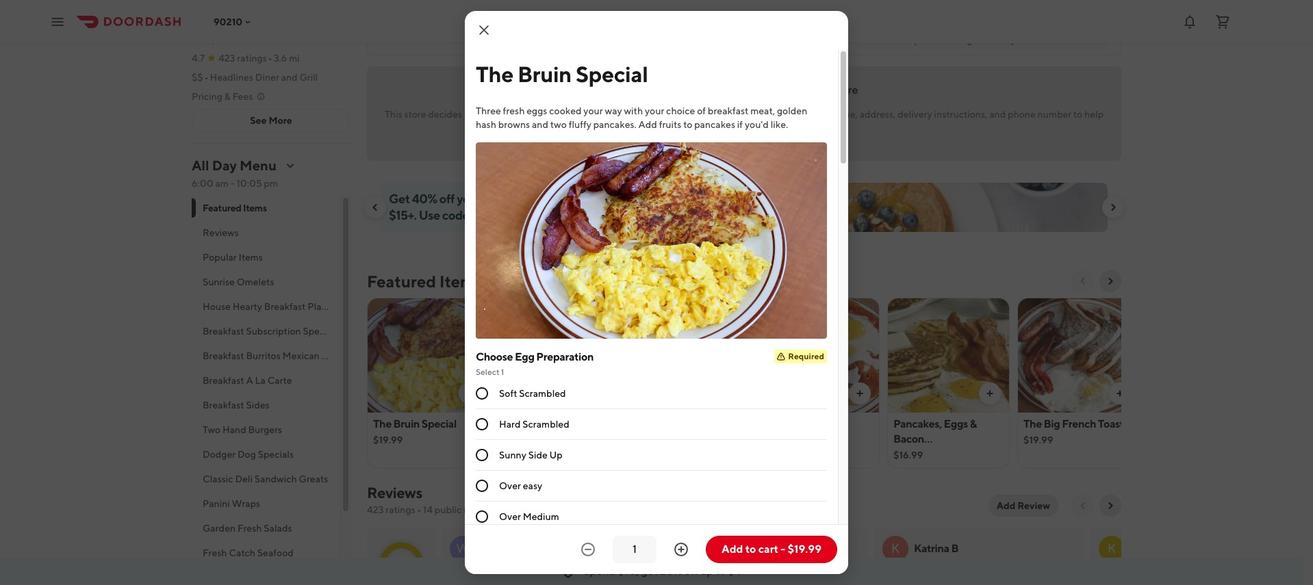 Task type: vqa. For each thing, say whether or not it's contained in the screenshot.
Notification Bell icon at the right
yes



Task type: describe. For each thing, give the bounding box(es) containing it.
• right delivery
[[1018, 34, 1022, 45]]

to left $4
[[716, 565, 726, 578]]

& inside the pancakes, eggs & bacon ,sausage,special#3
[[970, 418, 977, 431]]

pancakes.
[[593, 119, 637, 130]]

house
[[203, 301, 231, 312]]

fruits
[[659, 119, 682, 130]]

sunrise omelets button
[[192, 270, 340, 294]]

three
[[476, 105, 501, 116]]

burgers
[[248, 425, 282, 435]]

d
[[675, 542, 684, 556]]

soft scrambled
[[499, 388, 566, 399]]

pancakes,
[[894, 418, 942, 431]]

cart
[[758, 543, 779, 556]]

breakfast inside classic breakfast burrito $15.99
[[539, 418, 585, 431]]

Current quantity is 1 number field
[[621, 542, 648, 557]]

0 vertical spatial ratings
[[237, 53, 267, 64]]

1 vertical spatial next button of carousel image
[[1105, 276, 1116, 287]]

breakfast burritos mexican morning favorites
[[203, 351, 400, 362]]

closes
[[262, 34, 291, 45]]

Pickup radio
[[432, 7, 493, 29]]

get
[[389, 192, 410, 206]]

preparation
[[536, 351, 594, 364]]

1 horizontal spatial 4.7
[[392, 556, 411, 572]]

range
[[950, 34, 978, 45]]

seafood
[[257, 548, 294, 559]]

add item to cart image
[[985, 388, 996, 399]]

40%
[[412, 192, 437, 206]]

add review button
[[989, 495, 1059, 517]]

garden fresh salads button
[[192, 516, 340, 541]]

Over Medium radio
[[476, 511, 488, 523]]

pricing & fees button
[[192, 90, 267, 103]]

0 vertical spatial for
[[797, 84, 811, 97]]

easy
[[523, 481, 542, 492]]

browns
[[498, 119, 530, 130]]

your down this
[[810, 109, 829, 120]]

1 vertical spatial off
[[685, 565, 698, 578]]

receive
[[776, 109, 808, 120]]

0 vertical spatial may
[[713, 84, 734, 97]]

orders.
[[516, 192, 553, 206]]

different
[[751, 84, 795, 97]]

the bruin special dialog
[[465, 11, 848, 585]]

breakfast sides button
[[192, 393, 340, 418]]

specials for dodger dog specials
[[258, 449, 294, 460]]

classic deli sandwich greats button
[[192, 467, 340, 492]]

spend
[[584, 565, 616, 578]]

1 vertical spatial mi
[[289, 53, 300, 64]]

the for the bruin special $19.99
[[373, 418, 392, 431]]

$4
[[728, 565, 741, 578]]

subscription
[[246, 326, 301, 337]]

1 horizontal spatial up
[[701, 565, 714, 578]]

medium
[[523, 512, 559, 523]]

breakfast for a
[[203, 375, 244, 386]]

first
[[483, 192, 505, 206]]

0 horizontal spatial featured
[[203, 203, 241, 214]]

fresh
[[503, 105, 525, 116]]

hard scrambled
[[499, 419, 569, 430]]

to inside get 40% off your first 2 orders. save up to $10 on orders $15+.  use code 40deal, valid for 45 days
[[600, 192, 611, 206]]

6:00
[[192, 178, 213, 189]]

valid
[[524, 208, 550, 223]]

the for the bruin special
[[476, 61, 514, 87]]

fees
[[232, 91, 253, 102]]

side
[[528, 450, 548, 461]]

burritos
[[246, 351, 281, 362]]

deliver
[[688, 123, 718, 134]]

0 vertical spatial 3.6
[[1024, 34, 1037, 45]]

panini wraps
[[203, 498, 260, 509]]

deli
[[235, 474, 253, 485]]

and down 3.6 mi
[[281, 72, 298, 83]]

Soft Scrambled radio
[[476, 388, 488, 400]]

address,
[[860, 109, 896, 120]]

0 horizontal spatial fresh
[[203, 548, 227, 559]]

scrambled for soft scrambled
[[519, 388, 566, 399]]

6:00 am - 10:05 pm
[[192, 178, 278, 189]]

open menu image
[[49, 13, 66, 30]]

specials for breakfast subscription specials
[[303, 326, 339, 337]]

panini
[[203, 498, 230, 509]]

w
[[456, 542, 470, 556]]

house hearty breakfast plates button
[[192, 294, 340, 319]]

2 horizontal spatial store
[[833, 84, 858, 97]]

hash
[[476, 119, 496, 130]]

garden fresh salads
[[203, 523, 292, 534]]

grill
[[300, 72, 318, 83]]

up inside get 40% off your first 2 orders. save up to $10 on orders $15+.  use code 40deal, valid for 45 days
[[583, 192, 598, 206]]

and inside three fresh eggs cooked your way with your choice of breakfast meat, golden hash browns and two fluffy pancakes. add fruits to pancakes if you'd like.
[[532, 119, 548, 130]]

• right the 2/27/22
[[755, 568, 759, 579]]

menu
[[240, 157, 277, 173]]

add item to cart image for the bruin special
[[464, 388, 475, 399]]

toast
[[1098, 418, 1124, 431]]

bruin for the bruin special
[[518, 61, 572, 87]]

courier
[[630, 84, 668, 97]]

and up deliver
[[693, 109, 710, 120]]

over for over medium
[[499, 512, 521, 523]]

popular items button
[[192, 245, 340, 270]]

the for the big french toast $19.99
[[1024, 418, 1042, 431]]

be
[[736, 84, 749, 97]]

423 inside reviews 423 ratings • 14 public reviews
[[367, 505, 384, 516]]

get
[[641, 565, 658, 578]]

1 horizontal spatial mi
[[1039, 34, 1050, 45]]

0 horizontal spatial store
[[404, 109, 426, 120]]

this
[[813, 84, 831, 97]]

2 its from the left
[[712, 109, 722, 120]]

2
[[507, 192, 514, 206]]

scrambled for hard scrambled
[[523, 419, 569, 430]]

• doordash order for d
[[755, 568, 822, 579]]

choose egg preparation group
[[476, 350, 827, 585]]

public
[[435, 505, 462, 516]]

1 its from the left
[[472, 109, 482, 120]]

featured inside heading
[[367, 272, 436, 291]]

decides
[[428, 109, 462, 120]]

salads
[[264, 523, 292, 534]]

20%
[[660, 565, 682, 578]]

off inside get 40% off your first 2 orders. save up to $10 on orders $15+.  use code 40deal, valid for 45 days
[[439, 192, 455, 206]]

• left 3.6 mi
[[268, 53, 272, 64]]

fresh catch seafood
[[203, 548, 294, 559]]

,sausage,special#3
[[894, 448, 987, 461]]

katrina
[[914, 542, 949, 555]]

next image
[[1105, 501, 1116, 511]]

pricing & fees
[[192, 91, 253, 102]]

classic for deli
[[203, 474, 233, 485]]

instructions,
[[934, 109, 988, 120]]

$19.99 for the big french toast $19.99
[[1024, 435, 1053, 446]]

more for learn more
[[777, 123, 801, 134]]

like.
[[771, 119, 788, 130]]

all
[[192, 157, 209, 173]]

1 horizontal spatial fresh
[[238, 523, 262, 534]]

1 vertical spatial 3.6
[[274, 53, 287, 64]]

reviews 423 ratings • 14 public reviews
[[367, 484, 497, 516]]

your up fruits in the right top of the page
[[645, 105, 664, 116]]

pancakes, eggs & bacon ,sausage,special#3
[[894, 418, 987, 461]]

the bruin special image
[[368, 298, 489, 413]]

add review
[[997, 501, 1050, 511]]

soft
[[499, 388, 517, 399]]

- inside button
[[781, 543, 786, 556]]

way
[[605, 105, 622, 116]]

your up fluffy
[[584, 105, 603, 116]]

may inside this store decides if its courier or a dasher delivers your order. the store and its courier may receive your name, address, delivery instructions, and phone number to help deliver to you.
[[756, 109, 774, 120]]

phone
[[1008, 109, 1036, 120]]

to inside three fresh eggs cooked your way with your choice of breakfast meat, golden hash browns and two fluffy pancakes. add fruits to pancakes if you'd like.
[[684, 119, 693, 130]]

special for the bruin special $19.99
[[422, 418, 457, 431]]

mexican
[[282, 351, 320, 362]]

expanded range delivery • 3.6 mi image
[[1094, 34, 1104, 45]]

two
[[203, 425, 221, 435]]

chilaquiles image
[[758, 298, 879, 413]]

delivery
[[898, 109, 932, 120]]

with
[[624, 105, 643, 116]]

breakfast burritos mexican morning favorites button
[[192, 344, 400, 368]]

0 vertical spatial featured items
[[203, 203, 267, 214]]

breakfast subscription specials button
[[192, 319, 340, 344]]

learn more
[[751, 123, 801, 134]]

1 k from the left
[[891, 542, 900, 556]]

sunny side up
[[499, 450, 563, 461]]

breakfast for sides
[[203, 400, 244, 411]]

diner
[[255, 72, 279, 83]]



Task type: locate. For each thing, give the bounding box(es) containing it.
1 vertical spatial may
[[756, 109, 774, 120]]

1 horizontal spatial 3.6
[[1024, 34, 1037, 45]]

$19.99 down big
[[1024, 435, 1053, 446]]

0 horizontal spatial special
[[422, 418, 457, 431]]

0 horizontal spatial 423
[[219, 53, 235, 64]]

over for over easy
[[499, 481, 521, 492]]

10:05
[[303, 34, 329, 45], [237, 178, 262, 189]]

0 horizontal spatial 4.7
[[192, 53, 205, 64]]

if right "decides"
[[464, 109, 470, 120]]

bruin inside the bruin special $19.99
[[393, 418, 420, 431]]

$19.99 inside button
[[788, 543, 822, 556]]

items down code
[[439, 272, 482, 291]]

add up $4
[[722, 543, 743, 556]]

1 vertical spatial reviews
[[367, 484, 422, 502]]

doordash down add to cart - $19.99 button
[[760, 568, 798, 579]]

0 vertical spatial -
[[230, 178, 235, 189]]

featured down am
[[203, 203, 241, 214]]

1 horizontal spatial for
[[797, 84, 811, 97]]

the inside the big french toast $19.99
[[1024, 418, 1042, 431]]

• right 1/14/22
[[537, 568, 540, 579]]

breakfast subscription specials
[[203, 326, 339, 337]]

to right y
[[746, 543, 756, 556]]

and down eggs
[[532, 119, 548, 130]]

daniel
[[698, 542, 729, 555]]

0 horizontal spatial order
[[581, 568, 604, 579]]

0 vertical spatial next button of carousel image
[[1108, 202, 1119, 213]]

specials inside breakfast subscription specials button
[[303, 326, 339, 337]]

1 vertical spatial 10:05
[[237, 178, 262, 189]]

the inside the bruin special $19.99
[[373, 418, 392, 431]]

up up days
[[583, 192, 598, 206]]

0 horizontal spatial mi
[[289, 53, 300, 64]]

the inside dialog
[[476, 61, 514, 87]]

may
[[713, 84, 734, 97], [756, 109, 774, 120]]

over right over medium radio
[[499, 512, 521, 523]]

add
[[639, 119, 657, 130], [997, 501, 1016, 511], [722, 543, 743, 556]]

specials up sandwich
[[258, 449, 294, 460]]

see more
[[250, 115, 292, 126]]

breakfast for burritos
[[203, 351, 244, 362]]

1 vertical spatial 4.7
[[392, 556, 411, 572]]

order for d
[[800, 568, 822, 579]]

0 vertical spatial &
[[224, 91, 231, 102]]

1 horizontal spatial courier
[[724, 109, 754, 120]]

0 horizontal spatial off
[[439, 192, 455, 206]]

0 vertical spatial 10:05
[[303, 34, 329, 45]]

days
[[586, 208, 611, 223]]

featured items down 6:00 am - 10:05 pm
[[203, 203, 267, 214]]

1 vertical spatial for
[[552, 208, 568, 223]]

2 courier from the left
[[724, 109, 754, 120]]

$19.99 for add to cart - $19.99
[[788, 543, 822, 556]]

the bruin special $19.99
[[373, 418, 457, 446]]

add item to cart image
[[464, 388, 475, 399], [855, 388, 865, 399], [1115, 388, 1126, 399]]

specials down plates
[[303, 326, 339, 337]]

special inside the bruin special dialog
[[576, 61, 648, 87]]

0 vertical spatial bruin
[[518, 61, 572, 87]]

breakfast
[[264, 301, 306, 312], [203, 326, 244, 337], [203, 351, 244, 362], [203, 375, 244, 386], [203, 400, 244, 411], [539, 418, 585, 431]]

to inside add to cart - $19.99 button
[[746, 543, 756, 556]]

1 horizontal spatial featured
[[367, 272, 436, 291]]

big
[[1044, 418, 1060, 431]]

its right "decides"
[[472, 109, 482, 120]]

0 vertical spatial off
[[439, 192, 455, 206]]

breakfast up 'up'
[[539, 418, 585, 431]]

2/27/22
[[724, 568, 754, 579]]

up
[[583, 192, 598, 206], [701, 565, 714, 578]]

1 horizontal spatial its
[[712, 109, 722, 120]]

help
[[1085, 109, 1104, 120]]

featured items heading
[[367, 270, 482, 292]]

to up days
[[600, 192, 611, 206]]

if left you'd
[[737, 119, 743, 130]]

for inside get 40% off your first 2 orders. save up to $10 on orders $15+.  use code 40deal, valid for 45 days
[[552, 208, 568, 223]]

decrease quantity by 1 image
[[580, 542, 596, 558]]

3.6 mi
[[274, 53, 300, 64]]

breakfast inside 'button'
[[203, 400, 244, 411]]

$19.99 inside the big french toast $19.99
[[1024, 435, 1053, 446]]

now
[[231, 34, 249, 45]]

0 horizontal spatial add item to cart image
[[464, 388, 475, 399]]

breakfast left the a
[[203, 375, 244, 386]]

$19.99 inside the bruin special $19.99
[[373, 435, 403, 446]]

for left 45
[[552, 208, 568, 223]]

mi down at
[[289, 53, 300, 64]]

classic inside button
[[203, 474, 233, 485]]

items up reviews button
[[243, 203, 267, 214]]

doordash left spend
[[542, 568, 580, 579]]

1 horizontal spatial order
[[800, 568, 822, 579]]

reviews up popular
[[203, 227, 239, 238]]

spend $10, get 20% off up to $4
[[584, 565, 741, 578]]

for left this
[[797, 84, 811, 97]]

2 horizontal spatial add
[[997, 501, 1016, 511]]

1 vertical spatial -
[[781, 543, 786, 556]]

$19.99 up reviews link at the left bottom of the page
[[373, 435, 403, 446]]

the left big
[[1024, 418, 1042, 431]]

open
[[204, 34, 229, 45]]

next button of carousel image
[[1108, 202, 1119, 213], [1105, 276, 1116, 287]]

1 horizontal spatial reviews
[[367, 484, 422, 502]]

0 horizontal spatial $19.99
[[373, 435, 403, 446]]

order down add to cart - $19.99 button
[[800, 568, 822, 579]]

1 horizontal spatial if
[[737, 119, 743, 130]]

45
[[570, 208, 584, 223]]

you.
[[730, 123, 749, 134]]

10:05 for pm
[[303, 34, 329, 45]]

40deal,
[[471, 208, 522, 223]]

10:05 down menu
[[237, 178, 262, 189]]

may up learn at the top right of page
[[756, 109, 774, 120]]

the big french toast image
[[1018, 298, 1139, 413]]

featured
[[203, 203, 241, 214], [367, 272, 436, 291]]

french
[[1062, 418, 1096, 431]]

add for add to cart - $19.99
[[722, 543, 743, 556]]

close the bruin special image
[[476, 22, 492, 38]]

classic breakfast burrito image
[[498, 298, 619, 413]]

0 horizontal spatial classic
[[203, 474, 233, 485]]

to left you. at the top right of page
[[720, 123, 729, 134]]

featured items
[[203, 203, 267, 214], [367, 272, 482, 291]]

0 items, open order cart image
[[1215, 13, 1231, 30]]

classic for breakfast
[[503, 418, 537, 431]]

featured items down use
[[367, 272, 482, 291]]

store right this
[[833, 84, 858, 97]]

k left "katrina"
[[891, 542, 900, 556]]

$19.99
[[373, 435, 403, 446], [1024, 435, 1053, 446], [788, 543, 822, 556]]

sunny
[[499, 450, 526, 461]]

garden
[[203, 523, 236, 534]]

1 horizontal spatial add
[[722, 543, 743, 556]]

more right 'see'
[[269, 115, 292, 126]]

dasher
[[534, 109, 565, 120]]

2 doordash from the left
[[760, 568, 798, 579]]

previous image
[[1078, 501, 1089, 511]]

omelets
[[237, 277, 274, 288]]

• inside reviews 423 ratings • 14 public reviews
[[417, 505, 421, 516]]

special inside the bruin special $19.99
[[422, 418, 457, 431]]

doordash for w
[[542, 568, 580, 579]]

the inside this store decides if its courier or a dasher delivers your order. the store and its courier may receive your name, address, delivery instructions, and phone number to help deliver to you.
[[651, 109, 668, 120]]

1 vertical spatial &
[[970, 418, 977, 431]]

fresh up fresh catch seafood
[[238, 523, 262, 534]]

1 horizontal spatial special
[[576, 61, 648, 87]]

add item to cart image for the big french toast
[[1115, 388, 1126, 399]]

1 order from the left
[[581, 568, 604, 579]]

expanded
[[903, 34, 948, 45]]

10:05 right at
[[303, 34, 329, 45]]

its right of
[[712, 109, 722, 120]]

• doordash order down add to cart - $19.99 button
[[755, 568, 822, 579]]

0 vertical spatial up
[[583, 192, 598, 206]]

and left phone
[[990, 109, 1006, 120]]

hearty
[[233, 301, 262, 312]]

0 horizontal spatial 10:05
[[237, 178, 262, 189]]

1 horizontal spatial more
[[777, 123, 801, 134]]

courier tracking may be different for this store
[[630, 84, 858, 97]]

1 vertical spatial classic
[[203, 474, 233, 485]]

reviews for reviews 423 ratings • 14 public reviews
[[367, 484, 422, 502]]

popular
[[203, 252, 237, 263]]

423 ratings •
[[219, 53, 272, 64]]

1 vertical spatial featured
[[367, 272, 436, 291]]

meat,
[[751, 105, 775, 116]]

1 horizontal spatial classic
[[503, 418, 537, 431]]

10:05 for pm
[[237, 178, 262, 189]]

if inside three fresh eggs cooked your way with your choice of breakfast meat, golden hash browns and two fluffy pancakes. add fruits to pancakes if you'd like.
[[737, 119, 743, 130]]

add to cart - $19.99 button
[[706, 536, 837, 564]]

1 vertical spatial up
[[701, 565, 714, 578]]

2 horizontal spatial $19.99
[[1024, 435, 1053, 446]]

the right order.
[[651, 109, 668, 120]]

423 down reviews link at the left bottom of the page
[[367, 505, 384, 516]]

• right now at top left
[[253, 34, 257, 45]]

Over easy radio
[[476, 480, 488, 493]]

y
[[731, 542, 738, 555]]

0 vertical spatial 4.7
[[192, 53, 205, 64]]

add item to cart image inside the $19.48 button
[[855, 388, 865, 399]]

headlines
[[210, 72, 253, 83]]

more inside button
[[269, 115, 292, 126]]

bruin inside dialog
[[518, 61, 572, 87]]

more down receive
[[777, 123, 801, 134]]

previous button of carousel image
[[370, 202, 381, 213]]

breakfast up breakfast a la carte
[[203, 351, 244, 362]]

2 order from the left
[[800, 568, 822, 579]]

dashpass
[[207, 14, 249, 25]]

0 horizontal spatial &
[[224, 91, 231, 102]]

scrambled up burrito
[[523, 419, 569, 430]]

$19.99 right the cart
[[788, 543, 822, 556]]

this
[[385, 109, 402, 120]]

1
[[501, 367, 504, 377]]

up down daniel
[[701, 565, 714, 578]]

1 horizontal spatial 423
[[367, 505, 384, 516]]

its
[[472, 109, 482, 120], [712, 109, 722, 120]]

reviews link
[[367, 484, 422, 502]]

daniel y
[[698, 542, 738, 555]]

1 vertical spatial bruin
[[393, 418, 420, 431]]

your left with
[[603, 109, 622, 120]]

0 vertical spatial featured
[[203, 203, 241, 214]]

423 down open now
[[219, 53, 235, 64]]

store right 'this'
[[404, 109, 426, 120]]

order down decrease quantity by 1 image
[[581, 568, 604, 579]]

1 horizontal spatial off
[[685, 565, 698, 578]]

2 k from the left
[[1108, 542, 1116, 556]]

off
[[439, 192, 455, 206], [685, 565, 698, 578]]

add down with
[[639, 119, 657, 130]]

order.
[[624, 109, 649, 120]]

reviews down the bruin special $19.99
[[367, 484, 422, 502]]

add inside three fresh eggs cooked your way with your choice of breakfast meat, golden hash browns and two fluffy pancakes. add fruits to pancakes if you'd like.
[[639, 119, 657, 130]]

0 horizontal spatial may
[[713, 84, 734, 97]]

morning
[[321, 351, 358, 362]]

$15+.
[[389, 208, 417, 223]]

special up way
[[576, 61, 648, 87]]

0 horizontal spatial add
[[639, 119, 657, 130]]

expanded range delivery • 3.6 mi
[[903, 34, 1050, 45]]

pickup
[[451, 12, 482, 23]]

select promotional banner element
[[703, 232, 785, 257]]

courier left or at the left top of the page
[[484, 109, 514, 120]]

more for see more
[[269, 115, 292, 126]]

order for w
[[581, 568, 604, 579]]

$15.99
[[503, 450, 533, 461]]

k
[[891, 542, 900, 556], [1108, 542, 1116, 556]]

the up three
[[476, 61, 514, 87]]

2 over from the top
[[499, 512, 521, 523]]

$19.48 button
[[757, 298, 880, 469]]

breakfast up subscription
[[264, 301, 306, 312]]

1 horizontal spatial ratings
[[386, 505, 415, 516]]

special left hard scrambled radio
[[422, 418, 457, 431]]

specials inside dodger dog specials button
[[258, 449, 294, 460]]

1 vertical spatial featured items
[[367, 272, 482, 291]]

1 horizontal spatial bruin
[[518, 61, 572, 87]]

reviews for reviews
[[203, 227, 239, 238]]

breakfast down house
[[203, 326, 244, 337]]

- right the cart
[[781, 543, 786, 556]]

1 vertical spatial specials
[[258, 449, 294, 460]]

of
[[697, 105, 706, 116]]

items up omelets
[[239, 252, 263, 263]]

breakfast for subscription
[[203, 326, 244, 337]]

1 horizontal spatial $19.99
[[788, 543, 822, 556]]

1 add item to cart image from the left
[[464, 388, 475, 399]]

0 horizontal spatial -
[[230, 178, 235, 189]]

0 vertical spatial special
[[576, 61, 648, 87]]

• doordash order for w
[[537, 568, 604, 579]]

1 horizontal spatial featured items
[[367, 272, 482, 291]]

Sunny Side Up radio
[[476, 449, 488, 462]]

bruin for the bruin special $19.99
[[393, 418, 420, 431]]

add left 'review'
[[997, 501, 1016, 511]]

2 vertical spatial add
[[722, 543, 743, 556]]

learn
[[751, 123, 776, 134]]

1 • doordash order from the left
[[537, 568, 604, 579]]

scrambled down the choose egg preparation select 1
[[519, 388, 566, 399]]

0 horizontal spatial 3.6
[[274, 53, 287, 64]]

0 horizontal spatial reviews
[[203, 227, 239, 238]]

& left fees
[[224, 91, 231, 102]]

doordash for d
[[760, 568, 798, 579]]

a
[[246, 375, 253, 386]]

fresh down garden
[[203, 548, 227, 559]]

breakfast up hand
[[203, 400, 244, 411]]

featured down the $15+. at the left top of the page
[[367, 272, 436, 291]]

panini wraps button
[[192, 492, 340, 516]]

1 horizontal spatial k
[[1108, 542, 1116, 556]]

2 • doordash order from the left
[[755, 568, 822, 579]]

$$
[[192, 72, 203, 83]]

off up code
[[439, 192, 455, 206]]

0 vertical spatial specials
[[303, 326, 339, 337]]

3 add item to cart image from the left
[[1115, 388, 1126, 399]]

0 horizontal spatial bruin
[[393, 418, 420, 431]]

3.6 down closes
[[274, 53, 287, 64]]

1 vertical spatial items
[[239, 252, 263, 263]]

1 vertical spatial special
[[422, 418, 457, 431]]

learn more link
[[751, 123, 801, 134]]

0 horizontal spatial ratings
[[237, 53, 267, 64]]

1 doordash from the left
[[542, 568, 580, 579]]

$16.99
[[894, 450, 923, 461]]

the down the favorites
[[373, 418, 392, 431]]

1 horizontal spatial may
[[756, 109, 774, 120]]

0 vertical spatial items
[[243, 203, 267, 214]]

dodger dog specials button
[[192, 442, 340, 467]]

• right $$
[[204, 72, 208, 83]]

increase quantity by 1 image
[[673, 542, 690, 558]]

to
[[1074, 109, 1083, 120], [684, 119, 693, 130], [720, 123, 729, 134], [600, 192, 611, 206], [746, 543, 756, 556], [716, 565, 726, 578]]

1 over from the top
[[499, 481, 521, 492]]

0 vertical spatial mi
[[1039, 34, 1050, 45]]

items inside heading
[[439, 272, 482, 291]]

• left the 14
[[417, 505, 421, 516]]

0 vertical spatial fresh
[[238, 523, 262, 534]]

pancakes, eggs & bacon ,sausage,special#3 image
[[888, 298, 1009, 413]]

• doordash order down decrease quantity by 1 image
[[537, 568, 604, 579]]

add for add review
[[997, 501, 1016, 511]]

number
[[1038, 109, 1072, 120]]

$10
[[613, 192, 633, 206]]

you'd
[[745, 119, 769, 130]]

& right eggs on the bottom right of the page
[[970, 418, 977, 431]]

& inside button
[[224, 91, 231, 102]]

previous button of carousel image
[[1078, 276, 1089, 287]]

0 horizontal spatial if
[[464, 109, 470, 120]]

courier up you. at the top right of page
[[724, 109, 754, 120]]

1 horizontal spatial store
[[669, 109, 691, 120]]

select
[[476, 367, 499, 377]]

required
[[788, 351, 824, 362]]

hand
[[223, 425, 246, 435]]

over left easy
[[499, 481, 521, 492]]

0 horizontal spatial up
[[583, 192, 598, 206]]

classic down dodger in the bottom of the page
[[203, 474, 233, 485]]

to left the help
[[1074, 109, 1083, 120]]

mi right delivery
[[1039, 34, 1050, 45]]

1 vertical spatial scrambled
[[523, 419, 569, 430]]

0 vertical spatial scrambled
[[519, 388, 566, 399]]

14
[[423, 505, 433, 516]]

to down choice
[[684, 119, 693, 130]]

1 courier from the left
[[484, 109, 514, 120]]

open now
[[204, 34, 249, 45]]

1 vertical spatial 423
[[367, 505, 384, 516]]

delivery
[[980, 34, 1016, 45]]

your up code
[[457, 192, 481, 206]]

ratings inside reviews 423 ratings • 14 public reviews
[[386, 505, 415, 516]]

if inside this store decides if its courier or a dasher delivers your order. the store and its courier may receive your name, address, delivery instructions, and phone number to help deliver to you.
[[464, 109, 470, 120]]

reviews inside button
[[203, 227, 239, 238]]

0 horizontal spatial doordash
[[542, 568, 580, 579]]

sandwich
[[255, 474, 297, 485]]

classic inside classic breakfast burrito $15.99
[[503, 418, 537, 431]]

reviews inside reviews 423 ratings • 14 public reviews
[[367, 484, 422, 502]]

0 horizontal spatial more
[[269, 115, 292, 126]]

items inside button
[[239, 252, 263, 263]]

1 horizontal spatial doordash
[[760, 568, 798, 579]]

0 horizontal spatial • doordash order
[[537, 568, 604, 579]]

ratings down reviews link at the left bottom of the page
[[386, 505, 415, 516]]

store left of
[[669, 109, 691, 120]]

1 horizontal spatial 10:05
[[303, 34, 329, 45]]

1 vertical spatial add
[[997, 501, 1016, 511]]

off right 20%
[[685, 565, 698, 578]]

classic up burrito
[[503, 418, 537, 431]]

k down the next "icon"
[[1108, 542, 1116, 556]]

Hard Scrambled radio
[[476, 419, 488, 431]]

your inside get 40% off your first 2 orders. save up to $10 on orders $15+.  use code 40deal, valid for 45 days
[[457, 192, 481, 206]]

2 vertical spatial items
[[439, 272, 482, 291]]

$19.48
[[763, 435, 793, 446]]

0 vertical spatial classic
[[503, 418, 537, 431]]

golden
[[777, 105, 808, 116]]

1 vertical spatial ratings
[[386, 505, 415, 516]]

special for the bruin special
[[576, 61, 648, 87]]

1 horizontal spatial specials
[[303, 326, 339, 337]]

specials
[[303, 326, 339, 337], [258, 449, 294, 460]]

-
[[230, 178, 235, 189], [781, 543, 786, 556]]

1 horizontal spatial • doordash order
[[755, 568, 822, 579]]

ratings up $$ • headlines diner and grill
[[237, 53, 267, 64]]

order
[[581, 568, 604, 579], [800, 568, 822, 579]]

3.6 right delivery
[[1024, 34, 1037, 45]]

notification bell image
[[1182, 13, 1198, 30]]

at
[[293, 34, 301, 45]]

0 horizontal spatial specials
[[258, 449, 294, 460]]

joe's breakfast image
[[628, 298, 749, 413]]

1 horizontal spatial &
[[970, 418, 977, 431]]

may left the be
[[713, 84, 734, 97]]

greats
[[299, 474, 328, 485]]

2 add item to cart image from the left
[[855, 388, 865, 399]]

- right am
[[230, 178, 235, 189]]

choose
[[476, 351, 513, 364]]



